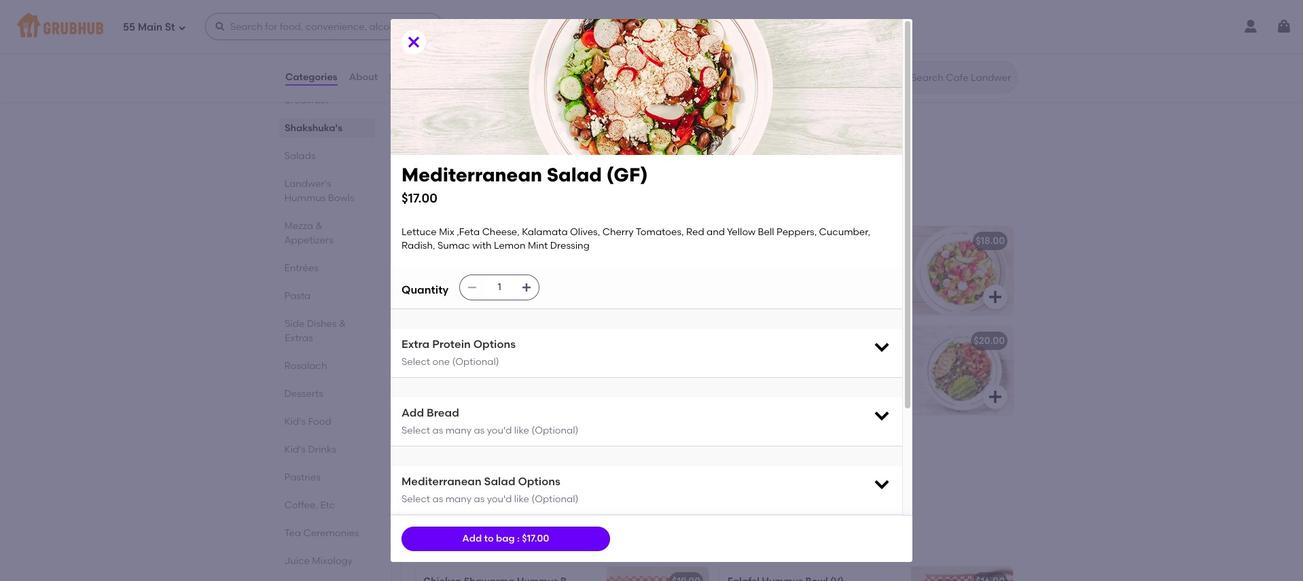 Task type: locate. For each thing, give the bounding box(es) containing it.
landwer's hummus bowls down salads tab
[[285, 178, 355, 204]]

2 vertical spatial select
[[402, 493, 430, 505]]

salad inside mediterranean salad (gf) $17.00
[[547, 163, 602, 186]]

red inside lettuce mix, halloumi cheese, kalamata olives, cherry tomatoes, red & yellow bell peppers, cucumbers, radish & lemon mint dressing.
[[728, 282, 746, 294]]

kalamata inside lettuce mix, halloumi cheese, kalamata olives, cherry tomatoes, red & yellow bell peppers, cucumbers, radish & lemon mint dressing.
[[728, 268, 774, 280]]

housemade
[[423, 133, 480, 145], [548, 482, 604, 493]]

sinia
[[728, 14, 751, 26]]

mix, down halloumi salad
[[765, 254, 783, 266]]

0 vertical spatial select
[[402, 356, 430, 368]]

2 many from the top
[[446, 493, 472, 505]]

landwer's hummus bowls down mediterranean salad options select as many as you'd like (optional)
[[413, 535, 598, 552]]

2 you'd from the top
[[487, 493, 512, 505]]

(gf) down tahini
[[607, 163, 648, 186]]

a
[[523, 34, 529, 45], [423, 75, 430, 86]]

0 vertical spatial a
[[523, 34, 529, 45]]

you'd down strawberries,
[[487, 493, 512, 505]]

select down bread
[[402, 425, 430, 436]]

1 many from the top
[[446, 425, 472, 436]]

and
[[504, 61, 522, 73], [707, 226, 725, 238], [560, 268, 578, 280], [491, 435, 510, 447], [527, 482, 545, 493]]

cheese up greens,
[[454, 435, 489, 447]]

cheese, inside lettuce mix, halloumi cheese, kalamata olives, cherry tomatoes, red & yellow bell peppers, cucumbers, radish & lemon mint dressing.
[[829, 254, 866, 266]]

$20.00
[[974, 335, 1005, 347]]

3 select from the top
[[402, 493, 430, 505]]

juice mixology
[[285, 555, 353, 567]]

mediterranean inside mediterranean salad options select as many as you'd like (optional)
[[402, 475, 482, 488]]

dressing inside mixed greens, cherry tomatoes, avocado, blueberries, strawberries, goat cheese, caramelized walnuts, and housemade balsamic dressing
[[423, 496, 463, 507]]

1 horizontal spatial avocado,
[[728, 382, 771, 393]]

1 like from the top
[[514, 425, 529, 436]]

radish, up quantity
[[402, 240, 435, 252]]

$17.00
[[402, 190, 438, 206], [673, 235, 701, 247], [522, 533, 549, 544]]

add for add to bag
[[462, 533, 482, 544]]

avocado, inside mixed greens, cherry tomatoes, avocado, blueberries, strawberries, goat cheese, caramelized walnuts, and housemade balsamic dressing
[[575, 454, 618, 466]]

1 vertical spatial housemade
[[548, 482, 604, 493]]

bulgur
[[764, 368, 794, 380]]

0 horizontal spatial yellow
[[423, 282, 452, 294]]

shakshuka right the sinia
[[753, 14, 804, 26]]

0 horizontal spatial hummus
[[285, 192, 326, 204]]

hummus inside landwer's hummus bowls
[[285, 192, 326, 204]]

cucumbers,
[[728, 296, 784, 307]]

0 horizontal spatial (gf)
[[525, 235, 545, 247]]

cucumber, right 'input item quantity' number field
[[516, 282, 567, 294]]

shakshuka's tab
[[285, 121, 370, 135]]

kid's left the food
[[285, 416, 306, 427]]

main navigation navigation
[[0, 0, 1304, 53]]

55 main st
[[123, 21, 175, 33]]

1 vertical spatial options
[[518, 475, 561, 488]]

0 horizontal spatial bell
[[454, 282, 471, 294]]

0 vertical spatial mediterranean
[[402, 163, 542, 186]]

lebanese salad button
[[415, 326, 709, 415]]

lettuce inside lettuce mix, halloumi cheese, kalamata olives, cherry tomatoes, red & yellow bell peppers, cucumbers, radish & lemon mint dressing.
[[728, 254, 763, 266]]

1 you'd from the top
[[487, 425, 512, 436]]

1 vertical spatial many
[[446, 493, 472, 505]]

1 vertical spatial bowls
[[556, 535, 598, 552]]

1 vertical spatial kid's
[[285, 444, 306, 455]]

to
[[484, 533, 494, 544]]

lebanese salad image
[[607, 326, 709, 415]]

salads
[[285, 150, 316, 162], [413, 194, 462, 211]]

crispy
[[531, 47, 560, 59]]

many
[[446, 425, 472, 436], [446, 493, 472, 505]]

1 vertical spatial landwer's
[[413, 535, 486, 552]]

& inside mezza & appetizers
[[316, 220, 323, 232]]

0 horizontal spatial avocado,
[[575, 454, 618, 466]]

1 vertical spatial mix,
[[796, 368, 814, 380]]

tea ceremonies
[[285, 527, 360, 539]]

1 kid's from the top
[[285, 416, 306, 427]]

like down strawberries,
[[514, 493, 529, 505]]

options inside extra protein options select one (optional)
[[474, 338, 516, 351]]

1 vertical spatial (gf)
[[525, 235, 545, 247]]

add inside add bread select as many as you'd like (optional)
[[402, 407, 424, 420]]

0 vertical spatial lettuce mix ,feta cheese, kalamata olives, cherry tomatoes, red and yellow bell peppers, cucumber, radish, sumac with lemon mint dressing
[[402, 226, 873, 252]]

halloumi inside lettuce mix, halloumi cheese, kalamata olives, cherry tomatoes, red & yellow bell peppers, cucumbers, radish & lemon mint dressing.
[[786, 254, 827, 266]]

bowls up mezza & appetizers tab
[[328, 192, 355, 204]]

cherry inside mixed greens, cherry tomatoes, avocado, blueberries, strawberries, goat cheese, caramelized walnuts, and housemade balsamic dressing
[[491, 454, 522, 466]]

entrées tab
[[285, 261, 370, 275]]

0 horizontal spatial a
[[423, 75, 430, 86]]

peppers, for mediterranean salad (gf)
[[473, 282, 513, 294]]

2 like from the top
[[514, 493, 529, 505]]

(optional) inside mediterranean salad options select as many as you'd like (optional)
[[532, 493, 579, 505]]

hummus
[[285, 192, 326, 204], [490, 535, 552, 552]]

:
[[517, 533, 520, 544]]

add left to
[[462, 533, 482, 544]]

options down berries
[[518, 475, 561, 488]]

as down blueberries, at left
[[433, 493, 443, 505]]

(optional) up the goat
[[532, 425, 579, 436]]

peppers, inside lettuce mix, halloumi cheese, kalamata olives, cherry tomatoes, red & yellow bell peppers, cucumbers, radish & lemon mint dressing.
[[807, 282, 847, 294]]

1 vertical spatial kalamata
[[544, 254, 590, 266]]

and inside mixed greens, cherry tomatoes, avocado, blueberries, strawberries, goat cheese, caramelized walnuts, and housemade balsamic dressing
[[527, 482, 545, 493]]

2 kid's from the top
[[285, 444, 306, 455]]

side up extras
[[285, 318, 305, 330]]

lemon right 'input item quantity' number field
[[516, 296, 547, 307]]

options right protein at the left bottom of page
[[474, 338, 516, 351]]

salad up lettuce mix, halloumi cheese, kalamata olives, cherry tomatoes, red & yellow bell peppers, cucumbers, radish & lemon mint dressing.
[[772, 235, 799, 247]]

mixed greens, cherry tomatoes, avocado, blueberries, strawberries, goat cheese, caramelized walnuts, and housemade balsamic dressing
[[423, 454, 649, 507]]

juice mixology tab
[[285, 554, 370, 568]]

mezza & appetizers
[[285, 220, 334, 246]]

1 horizontal spatial salads
[[413, 194, 462, 211]]

like inside mediterranean salad options select as many as you'd like (optional)
[[514, 493, 529, 505]]

lettuce for halloumi
[[728, 254, 763, 266]]

1 vertical spatial dressing
[[423, 310, 463, 321]]

hummus up mezza
[[285, 192, 326, 204]]

select inside mediterranean salad options select as many as you'd like (optional)
[[402, 493, 430, 505]]

select for mediterranean
[[402, 493, 430, 505]]

svg image
[[215, 21, 225, 32], [406, 34, 422, 50], [683, 68, 699, 84], [683, 141, 699, 157], [467, 282, 478, 293], [873, 337, 892, 356], [987, 389, 1004, 405], [873, 406, 892, 425], [873, 474, 892, 493]]

0 vertical spatial red
[[686, 226, 705, 238]]

0 vertical spatial $17.00
[[402, 190, 438, 206]]

0 vertical spatial like
[[514, 425, 529, 436]]

mint right 'input item quantity' number field
[[550, 296, 570, 307]]

hummus down walnuts,
[[490, 535, 552, 552]]

red for mediterranean salad (gf)
[[540, 268, 558, 280]]

select inside add bread select as many as you'd like (optional)
[[402, 425, 430, 436]]

like
[[514, 425, 529, 436], [514, 493, 529, 505]]

quinoa
[[728, 368, 762, 380]]

landwer's down caramelized
[[413, 535, 486, 552]]

radish, up lebanese
[[423, 296, 457, 307]]

2 vertical spatial mediterranean
[[402, 475, 482, 488]]

mediterranean down meatball
[[402, 163, 542, 186]]

with
[[567, 61, 587, 73], [594, 133, 614, 145], [472, 240, 492, 252], [494, 296, 514, 307]]

grilled
[[778, 354, 808, 366]]

1 horizontal spatial side
[[496, 75, 516, 86]]

select inside extra protein options select one (optional)
[[402, 356, 430, 368]]

2 vertical spatial $17.00
[[522, 533, 549, 544]]

1 vertical spatial avocado,
[[575, 454, 618, 466]]

yellow for mediterranean salad (gf)
[[423, 282, 452, 294]]

with right "spinach,"
[[567, 61, 587, 73]]

with up lebanese salad
[[494, 296, 514, 307]]

sumac
[[438, 240, 470, 252], [459, 296, 492, 307]]

1 vertical spatial vegan
[[482, 133, 512, 145]]

1 horizontal spatial options
[[518, 475, 561, 488]]

cherry
[[603, 226, 634, 238], [456, 268, 487, 280], [808, 268, 840, 280], [774, 382, 805, 393], [491, 454, 522, 466]]

2 vertical spatial dressing
[[423, 496, 463, 507]]

tomatoes,
[[636, 226, 684, 238], [489, 268, 537, 280], [842, 268, 890, 280], [807, 382, 855, 393], [524, 454, 572, 466]]

1 vertical spatial select
[[402, 425, 430, 436]]

2 horizontal spatial bell
[[788, 282, 805, 294]]

salad inside mediterranean salad options select as many as you'd like (optional)
[[484, 475, 516, 488]]

tomatoes, inside lettuce mix, halloumi cheese, kalamata olives, cherry tomatoes, red & yellow bell peppers, cucumbers, radish & lemon mint dressing.
[[842, 268, 890, 280]]

halloumi shakshuka image
[[607, 5, 709, 94]]

sumac up quantity
[[438, 240, 470, 252]]

halloumi up side
[[423, 61, 464, 73]]

reviews button
[[389, 53, 428, 102]]

sauce,
[[497, 47, 528, 59]]

pasta
[[285, 290, 311, 302]]

mint inside lettuce mix, halloumi cheese, kalamata olives, cherry tomatoes, red & yellow bell peppers, cucumbers, radish & lemon mint dressing.
[[864, 296, 884, 307]]

carrots,
[[816, 368, 854, 380]]

mediterranean for mediterranean salad options
[[402, 475, 482, 488]]

2 vertical spatial kalamata
[[728, 268, 774, 280]]

yellow for halloumi salad
[[758, 282, 786, 294]]

0 vertical spatial options
[[474, 338, 516, 351]]

kid's inside tab
[[285, 416, 306, 427]]

mix down mediterranean salad (gf) at left top
[[461, 254, 476, 266]]

1 vertical spatial cucumber,
[[516, 282, 567, 294]]

salad for mediterranean salad (gf) $17.00
[[547, 163, 602, 186]]

lemon right 'radish'
[[830, 296, 861, 307]]

(optional) inside extra protein options select one (optional)
[[452, 356, 499, 368]]

cheese,
[[482, 226, 520, 238], [504, 254, 542, 266], [829, 254, 866, 266], [568, 468, 606, 480]]

0 vertical spatial housemade
[[423, 133, 480, 145]]

1 vertical spatial lettuce mix ,feta cheese, kalamata olives, cherry tomatoes, red and yellow bell peppers, cucumber, radish, sumac with lemon mint dressing
[[423, 254, 590, 321]]

vegan down "challah" at left
[[423, 114, 453, 126]]

peppers, down mediterranean salad (gf) at left top
[[473, 282, 513, 294]]

meatballs
[[514, 133, 559, 145]]

avocado, down quinoa
[[728, 382, 771, 393]]

0 horizontal spatial salads
[[285, 150, 316, 162]]

0 horizontal spatial red
[[540, 268, 558, 280]]

side dishes & extras tab
[[285, 317, 370, 345]]

avocado, up 'balsamic'
[[575, 454, 618, 466]]

mix, inside lettuce mix, halloumi cheese, kalamata olives, cherry tomatoes, red & yellow bell peppers, cucumbers, radish & lemon mint dressing.
[[765, 254, 783, 266]]

lettuce for mediterranean
[[423, 254, 459, 266]]

with left tahini
[[594, 133, 614, 145]]

as
[[433, 425, 443, 436], [474, 425, 485, 436], [433, 493, 443, 505], [474, 493, 485, 505]]

svg image
[[1276, 18, 1293, 35], [178, 23, 186, 32], [987, 68, 1004, 84], [521, 282, 532, 293], [987, 289, 1004, 305], [683, 389, 699, 405]]

olives, for mediterranean salad (gf)
[[423, 268, 454, 280]]

cheese up tahini,
[[467, 61, 502, 73]]

cheese
[[467, 61, 502, 73], [454, 435, 489, 447]]

food
[[309, 416, 332, 427]]

1 horizontal spatial a
[[523, 34, 529, 45]]

halloumi inside two eggs poached in a spiced tomato pepper sauce, crispy halloumi cheese and spinach, with a side of tahini, side salad and challah bread.
[[423, 61, 464, 73]]

goast cheese and berries
[[423, 435, 544, 447]]

salad down served
[[547, 163, 602, 186]]

housemade down the goat
[[548, 482, 604, 493]]

bowls right :
[[556, 535, 598, 552]]

a right the in
[[523, 34, 529, 45]]

0 vertical spatial cheese
[[467, 61, 502, 73]]

0 vertical spatial cucumber,
[[819, 226, 871, 238]]

peppers, up 'radish'
[[807, 282, 847, 294]]

2 horizontal spatial $17.00
[[673, 235, 701, 247]]

mix up quantity
[[439, 226, 455, 238]]

olives, for halloumi salad
[[776, 268, 806, 280]]

spiced
[[532, 34, 563, 45]]

mint down mediterranean salad (gf) $17.00
[[528, 240, 548, 252]]

peppers,
[[777, 226, 817, 238], [473, 282, 513, 294], [807, 282, 847, 294]]

kid's inside tab
[[285, 444, 306, 455]]

salads tab
[[285, 149, 370, 163]]

2 select from the top
[[402, 425, 430, 436]]

mediterranean down mixed
[[402, 475, 482, 488]]

0 horizontal spatial housemade
[[423, 133, 480, 145]]

halloumi up 'radish'
[[786, 254, 827, 266]]

many down blueberries, at left
[[446, 493, 472, 505]]

about button
[[348, 53, 379, 102]]

kid's for kid's drinks
[[285, 444, 306, 455]]

salad up 'input item quantity' number field
[[495, 235, 522, 247]]

2 horizontal spatial red
[[728, 282, 746, 294]]

mix, down grilled
[[796, 368, 814, 380]]

avocado, inside "marinated grilled chicken breast, quinoa bulgur mix, carrots, fresh avocado, cherry tomatoes, chia seeds"
[[728, 382, 771, 393]]

(gf) down mediterranean salad (gf) $17.00
[[525, 235, 545, 247]]

(gf)
[[607, 163, 648, 186], [525, 235, 545, 247]]

poached
[[469, 34, 510, 45]]

& right 'radish'
[[820, 296, 827, 307]]

options inside mediterranean salad options select as many as you'd like (optional)
[[518, 475, 561, 488]]

coffee,
[[285, 500, 318, 511]]

0 vertical spatial mix
[[439, 226, 455, 238]]

(gf) for mediterranean salad (gf)
[[525, 235, 545, 247]]

0 vertical spatial landwer's hummus bowls
[[285, 178, 355, 204]]

2 vertical spatial red
[[728, 282, 746, 294]]

cucumber, up lettuce mix, halloumi cheese, kalamata olives, cherry tomatoes, red & yellow bell peppers, cucumbers, radish & lemon mint dressing.
[[819, 226, 871, 238]]

salads inside tab
[[285, 150, 316, 162]]

side inside two eggs poached in a spiced tomato pepper sauce, crispy halloumi cheese and spinach, with a side of tahini, side salad and challah bread.
[[496, 75, 516, 86]]

(gf) inside mediterranean salad (gf) $17.00
[[607, 163, 648, 186]]

select down extra at the left bottom of the page
[[402, 356, 430, 368]]

& up cucumbers,
[[748, 282, 755, 294]]

0 horizontal spatial bowls
[[328, 192, 355, 204]]

0 vertical spatial salads
[[285, 150, 316, 162]]

shakshuka
[[467, 14, 518, 26], [753, 14, 804, 26], [500, 114, 550, 126]]

0 vertical spatial avocado,
[[728, 382, 771, 393]]

categories button
[[285, 53, 338, 102]]

select down blueberries, at left
[[402, 493, 430, 505]]

you'd left berries
[[487, 425, 512, 436]]

1 horizontal spatial mix
[[461, 254, 476, 266]]

kid's
[[285, 416, 306, 427], [285, 444, 306, 455]]

mediterranean up quantity
[[423, 235, 493, 247]]

mediterranean salad (gf) image
[[607, 226, 709, 315]]

0 vertical spatial add
[[402, 407, 424, 420]]

options
[[474, 338, 516, 351], [518, 475, 561, 488]]

lettuce
[[402, 226, 437, 238], [423, 254, 459, 266], [728, 254, 763, 266]]

1 horizontal spatial mix,
[[796, 368, 814, 380]]

0 horizontal spatial landwer's hummus bowls
[[285, 178, 355, 204]]

1 vertical spatial (optional)
[[532, 425, 579, 436]]

1 vertical spatial a
[[423, 75, 430, 86]]

0 vertical spatial many
[[446, 425, 472, 436]]

salad down greens,
[[484, 475, 516, 488]]

many down bread
[[446, 425, 472, 436]]

1 select from the top
[[402, 356, 430, 368]]

peppers, for halloumi salad
[[807, 282, 847, 294]]

mediterranean inside mediterranean salad (gf) $17.00
[[402, 163, 542, 186]]

0 vertical spatial hummus
[[285, 192, 326, 204]]

shakshuka up housemade vegan meatballs served with tahini
[[500, 114, 550, 126]]

1 horizontal spatial landwer's
[[413, 535, 486, 552]]

olives, inside lettuce mix, halloumi cheese, kalamata olives, cherry tomatoes, red & yellow bell peppers, cucumbers, radish & lemon mint dressing.
[[776, 268, 806, 280]]

kalamata
[[522, 226, 568, 238], [544, 254, 590, 266], [728, 268, 774, 280]]

in
[[513, 34, 521, 45]]

salad down "spinach,"
[[518, 75, 545, 86]]

halloumi salad image
[[911, 226, 1013, 315]]

2 horizontal spatial yellow
[[758, 282, 786, 294]]

vegan down vegan meatball shakshuka
[[482, 133, 512, 145]]

0 horizontal spatial $17.00
[[402, 190, 438, 206]]

salads up mediterranean salad (gf) at left top
[[413, 194, 462, 211]]

bell inside lettuce mix, halloumi cheese, kalamata olives, cherry tomatoes, red & yellow bell peppers, cucumbers, radish & lemon mint dressing.
[[788, 282, 805, 294]]

0 vertical spatial side
[[496, 75, 516, 86]]

side right tahini,
[[496, 75, 516, 86]]

1 vertical spatial landwer's hummus bowls
[[413, 535, 598, 552]]

coffee, etc tab
[[285, 498, 370, 512]]

shakshuka inside button
[[753, 14, 804, 26]]

housemade inside mixed greens, cherry tomatoes, avocado, blueberries, strawberries, goat cheese, caramelized walnuts, and housemade balsamic dressing
[[548, 482, 604, 493]]

olives,
[[570, 226, 600, 238], [423, 268, 454, 280], [776, 268, 806, 280]]

0 vertical spatial vegan
[[423, 114, 453, 126]]

lettuce mix ,feta cheese, kalamata olives, cherry tomatoes, red and yellow bell peppers, cucumber, radish, sumac with lemon mint dressing
[[402, 226, 873, 252], [423, 254, 590, 321]]

(optional) down the goat
[[532, 493, 579, 505]]

kid's left drinks
[[285, 444, 306, 455]]

1 vertical spatial you'd
[[487, 493, 512, 505]]

& right dishes
[[339, 318, 346, 330]]

0 horizontal spatial add
[[402, 407, 424, 420]]

(optional) down lebanese salad
[[452, 356, 499, 368]]

salad inside button
[[471, 335, 498, 347]]

0 horizontal spatial mix,
[[765, 254, 783, 266]]

0 horizontal spatial options
[[474, 338, 516, 351]]

0 vertical spatial bowls
[[328, 192, 355, 204]]

sumac up lebanese salad
[[459, 296, 492, 307]]

yellow inside lettuce mix, halloumi cheese, kalamata olives, cherry tomatoes, red & yellow bell peppers, cucumbers, radish & lemon mint dressing.
[[758, 282, 786, 294]]

1 horizontal spatial (gf)
[[607, 163, 648, 186]]

red for halloumi salad
[[728, 282, 746, 294]]

a left side
[[423, 75, 430, 86]]

select
[[402, 356, 430, 368], [402, 425, 430, 436], [402, 493, 430, 505]]

1 vertical spatial mediterranean
[[423, 235, 493, 247]]

falafel hummus bowl (v) image
[[911, 567, 1013, 581]]

mint up breast,
[[864, 296, 884, 307]]

like up strawberries,
[[514, 425, 529, 436]]

many inside add bread select as many as you'd like (optional)
[[446, 425, 472, 436]]

lettuce mix, halloumi cheese, kalamata olives, cherry tomatoes, red & yellow bell peppers, cucumbers, radish & lemon mint dressing.
[[728, 254, 890, 321]]

& up appetizers
[[316, 220, 323, 232]]

bag
[[496, 533, 515, 544]]

2 horizontal spatial olives,
[[776, 268, 806, 280]]

0 horizontal spatial side
[[285, 318, 305, 330]]

mix, inside "marinated grilled chicken breast, quinoa bulgur mix, carrots, fresh avocado, cherry tomatoes, chia seeds"
[[796, 368, 814, 380]]

extra protein options select one (optional)
[[402, 338, 516, 368]]

1 horizontal spatial hummus
[[490, 535, 552, 552]]

add left bread
[[402, 407, 424, 420]]

salad right protein at the left bottom of page
[[471, 335, 498, 347]]

mixology
[[312, 555, 353, 567]]

housemade down meatball
[[423, 133, 480, 145]]

& inside side dishes & extras
[[339, 318, 346, 330]]

0 vertical spatial mix,
[[765, 254, 783, 266]]

search icon image
[[890, 69, 906, 86]]

1 vertical spatial add
[[462, 533, 482, 544]]

mix
[[439, 226, 455, 238], [461, 254, 476, 266]]

mix,
[[765, 254, 783, 266], [796, 368, 814, 380]]

landwer's down salads tab
[[285, 178, 332, 190]]

1 vertical spatial $17.00
[[673, 235, 701, 247]]

0 horizontal spatial vegan
[[423, 114, 453, 126]]

shakshuka up poached
[[467, 14, 518, 26]]

(optional) inside add bread select as many as you'd like (optional)
[[532, 425, 579, 436]]

0 vertical spatial kid's
[[285, 416, 306, 427]]

0 vertical spatial (optional)
[[452, 356, 499, 368]]

1 horizontal spatial vegan
[[482, 133, 512, 145]]

salads down shakshuka's
[[285, 150, 316, 162]]



Task type: vqa. For each thing, say whether or not it's contained in the screenshot.
the topmost avocado,
yes



Task type: describe. For each thing, give the bounding box(es) containing it.
peppers, up lettuce mix, halloumi cheese, kalamata olives, cherry tomatoes, red & yellow bell peppers, cucumbers, radish & lemon mint dressing.
[[777, 226, 817, 238]]

strawberries,
[[480, 468, 540, 480]]

berries
[[512, 435, 544, 447]]

greens,
[[453, 454, 488, 466]]

reviews
[[389, 71, 427, 83]]

spinach,
[[525, 61, 565, 73]]

goat
[[542, 468, 566, 480]]

landwer's inside landwer's hummus bowls
[[285, 178, 332, 190]]

1 vertical spatial sumac
[[459, 296, 492, 307]]

svg image inside main navigation navigation
[[215, 21, 225, 32]]

bell for mediterranean salad (gf)
[[454, 282, 471, 294]]

mixed
[[423, 454, 451, 466]]

tahini,
[[464, 75, 494, 86]]

side inside side dishes & extras
[[285, 318, 305, 330]]

0 horizontal spatial mint
[[528, 240, 548, 252]]

juice
[[285, 555, 310, 567]]

1 horizontal spatial mint
[[550, 296, 570, 307]]

0 horizontal spatial cucumber,
[[516, 282, 567, 294]]

breakfast
[[285, 94, 329, 106]]

cheese inside two eggs poached in a spiced tomato pepper sauce, crispy halloumi cheese and spinach, with a side of tahini, side salad and challah bread.
[[467, 61, 502, 73]]

0 vertical spatial kalamata
[[522, 226, 568, 238]]

pastries
[[285, 472, 321, 483]]

st
[[165, 21, 175, 33]]

pastries tab
[[285, 470, 370, 485]]

walnuts,
[[485, 482, 525, 493]]

landwer's hummus bowls tab
[[285, 177, 370, 205]]

of
[[453, 75, 462, 86]]

salad for mediterranean salad (gf)
[[495, 235, 522, 247]]

0 vertical spatial dressing
[[550, 240, 590, 252]]

kalamata for mediterranean salad (gf)
[[544, 254, 590, 266]]

$23.00
[[669, 113, 700, 124]]

Input item quantity number field
[[485, 276, 515, 300]]

halloumi up eggs
[[423, 14, 465, 26]]

drinks
[[309, 444, 337, 455]]

tea
[[285, 527, 301, 539]]

you'd inside add bread select as many as you'd like (optional)
[[487, 425, 512, 436]]

salad for halloumi salad
[[772, 235, 799, 247]]

you'd inside mediterranean salad options select as many as you'd like (optional)
[[487, 493, 512, 505]]

1 horizontal spatial landwer's hummus bowls
[[413, 535, 598, 552]]

pasta tab
[[285, 289, 370, 303]]

coffee, etc
[[285, 500, 335, 511]]

protein
[[432, 338, 471, 351]]

and
[[547, 75, 566, 86]]

sinia shakshuka
[[728, 14, 804, 26]]

1 vertical spatial ,feta
[[479, 254, 502, 266]]

as down bread
[[433, 425, 443, 436]]

lebanese
[[423, 335, 469, 347]]

goast
[[423, 435, 452, 447]]

cherry inside lettuce mix, halloumi cheese, kalamata olives, cherry tomatoes, red & yellow bell peppers, cucumbers, radish & lemon mint dressing.
[[808, 268, 840, 280]]

salad inside two eggs poached in a spiced tomato pepper sauce, crispy halloumi cheese and spinach, with a side of tahini, side salad and challah bread.
[[518, 75, 545, 86]]

extra
[[402, 338, 430, 351]]

bowls inside landwer's hummus bowls
[[328, 192, 355, 204]]

mediterranean salad (gf)
[[423, 235, 545, 247]]

meatball
[[456, 114, 497, 126]]

two
[[423, 34, 442, 45]]

mediterranean salad (gf) $17.00
[[402, 163, 648, 206]]

quantity
[[402, 283, 449, 296]]

caramelized
[[423, 482, 483, 493]]

mediterranean for mediterranean salad (gf)
[[402, 163, 542, 186]]

mediterranean salad options select as many as you'd like (optional)
[[402, 475, 579, 505]]

add bread select as many as you'd like (optional)
[[402, 407, 579, 436]]

1 vertical spatial radish,
[[423, 296, 457, 307]]

1 horizontal spatial olives,
[[570, 226, 600, 238]]

mezza & appetizers tab
[[285, 219, 370, 247]]

kalamata for halloumi salad
[[728, 268, 774, 280]]

main
[[138, 21, 162, 33]]

mezza
[[285, 220, 314, 232]]

options for mediterranean salad options
[[518, 475, 561, 488]]

side dishes & extras
[[285, 318, 346, 344]]

served
[[562, 133, 592, 145]]

1 vertical spatial salads
[[413, 194, 462, 211]]

bell for halloumi salad
[[788, 282, 805, 294]]

as left walnuts,
[[474, 493, 485, 505]]

rosalach
[[285, 360, 328, 372]]

halloumi shakshuka
[[423, 14, 518, 26]]

marinated
[[728, 354, 776, 366]]

$22.00
[[670, 14, 701, 26]]

eggs
[[444, 34, 466, 45]]

kid's for kid's food
[[285, 416, 306, 427]]

0 vertical spatial ,feta
[[457, 226, 480, 238]]

radish
[[787, 296, 818, 307]]

vegan meatball shakshuka
[[423, 114, 550, 126]]

many inside mediterranean salad options select as many as you'd like (optional)
[[446, 493, 472, 505]]

shakshuka for halloumi shakshuka
[[467, 14, 518, 26]]

sinia shakshuka image
[[911, 5, 1013, 94]]

extras
[[285, 332, 313, 344]]

cheese, inside mixed greens, cherry tomatoes, avocado, blueberries, strawberries, goat cheese, caramelized walnuts, and housemade balsamic dressing
[[568, 468, 606, 480]]

halloumi salad
[[728, 235, 799, 247]]

salad for lebanese salad
[[471, 335, 498, 347]]

0 vertical spatial sumac
[[438, 240, 470, 252]]

cherry inside "marinated grilled chicken breast, quinoa bulgur mix, carrots, fresh avocado, cherry tomatoes, chia seeds"
[[774, 382, 805, 393]]

pepper
[[461, 47, 495, 59]]

one
[[433, 356, 450, 368]]

lemon inside lettuce mix, halloumi cheese, kalamata olives, cherry tomatoes, red & yellow bell peppers, cucumbers, radish & lemon mint dressing.
[[830, 296, 861, 307]]

chicken fattoush salad image
[[911, 326, 1013, 415]]

housemade vegan meatballs served with tahini
[[423, 133, 643, 145]]

chicken
[[811, 354, 848, 366]]

1 horizontal spatial cucumber,
[[819, 226, 871, 238]]

fresh
[[856, 368, 881, 380]]

categories
[[285, 71, 338, 83]]

marinated grilled chicken breast, quinoa bulgur mix, carrots, fresh avocado, cherry tomatoes, chia seeds
[[728, 354, 883, 407]]

desserts tab
[[285, 387, 370, 401]]

55
[[123, 21, 135, 33]]

select for extra
[[402, 356, 430, 368]]

balsamic
[[606, 482, 649, 493]]

kid's drinks tab
[[285, 442, 370, 457]]

options for extra protein options
[[474, 338, 516, 351]]

1 vertical spatial cheese
[[454, 435, 489, 447]]

1 horizontal spatial yellow
[[727, 226, 756, 238]]

0 horizontal spatial mix
[[439, 226, 455, 238]]

with inside two eggs poached in a spiced tomato pepper sauce, crispy halloumi cheese and spinach, with a side of tahini, side salad and challah bread.
[[567, 61, 587, 73]]

breast,
[[851, 354, 883, 366]]

1 horizontal spatial bowls
[[556, 535, 598, 552]]

kid's food tab
[[285, 415, 370, 429]]

with up 'input item quantity' number field
[[472, 240, 492, 252]]

Search Cafe Landwer search field
[[910, 71, 1014, 84]]

landwer's hummus bowls inside tab
[[285, 178, 355, 204]]

tomatoes, inside "marinated grilled chicken breast, quinoa bulgur mix, carrots, fresh avocado, cherry tomatoes, chia seeds"
[[807, 382, 855, 393]]

1 vertical spatial hummus
[[490, 535, 552, 552]]

kid's food
[[285, 416, 332, 427]]

challah
[[423, 89, 460, 100]]

blueberries,
[[423, 468, 477, 480]]

chicken shawarma hummus bowl image
[[607, 567, 709, 581]]

bread.
[[462, 89, 492, 100]]

tomato
[[423, 47, 459, 59]]

1 horizontal spatial $17.00
[[522, 533, 549, 544]]

tea ceremonies tab
[[285, 526, 370, 540]]

(gf) for mediterranean salad (gf) $17.00
[[607, 163, 648, 186]]

and inside two eggs poached in a spiced tomato pepper sauce, crispy halloumi cheese and spinach, with a side of tahini, side salad and challah bread.
[[504, 61, 522, 73]]

shakshuka's
[[285, 122, 343, 134]]

0 vertical spatial radish,
[[402, 240, 435, 252]]

tomatoes, inside mixed greens, cherry tomatoes, avocado, blueberries, strawberries, goat cheese, caramelized walnuts, and housemade balsamic dressing
[[524, 454, 572, 466]]

dressing.
[[728, 310, 770, 321]]

halloumi up cucumbers,
[[728, 235, 770, 247]]

about
[[349, 71, 378, 83]]

1 horizontal spatial red
[[686, 226, 705, 238]]

add for add bread
[[402, 407, 424, 420]]

salad for mediterranean salad options select as many as you'd like (optional)
[[484, 475, 516, 488]]

tahini
[[616, 133, 643, 145]]

1 vertical spatial mix
[[461, 254, 476, 266]]

shakshuka for sinia shakshuka
[[753, 14, 804, 26]]

side
[[432, 75, 451, 86]]

$17.00 inside mediterranean salad (gf) $17.00
[[402, 190, 438, 206]]

etc
[[321, 500, 335, 511]]

add to bag : $17.00
[[462, 533, 549, 544]]

rosalach tab
[[285, 359, 370, 373]]

lebanese salad
[[423, 335, 498, 347]]

$18.00
[[976, 235, 1005, 247]]

entrées
[[285, 262, 319, 274]]

desserts
[[285, 388, 324, 400]]

ceremonies
[[304, 527, 360, 539]]

like inside add bread select as many as you'd like (optional)
[[514, 425, 529, 436]]

breakfast tab
[[285, 93, 370, 107]]

lemon up 'input item quantity' number field
[[494, 240, 526, 252]]

seeds
[[728, 396, 756, 407]]

1 horizontal spatial bell
[[758, 226, 775, 238]]

kid's drinks
[[285, 444, 337, 455]]

dishes
[[307, 318, 337, 330]]

as up greens,
[[474, 425, 485, 436]]



